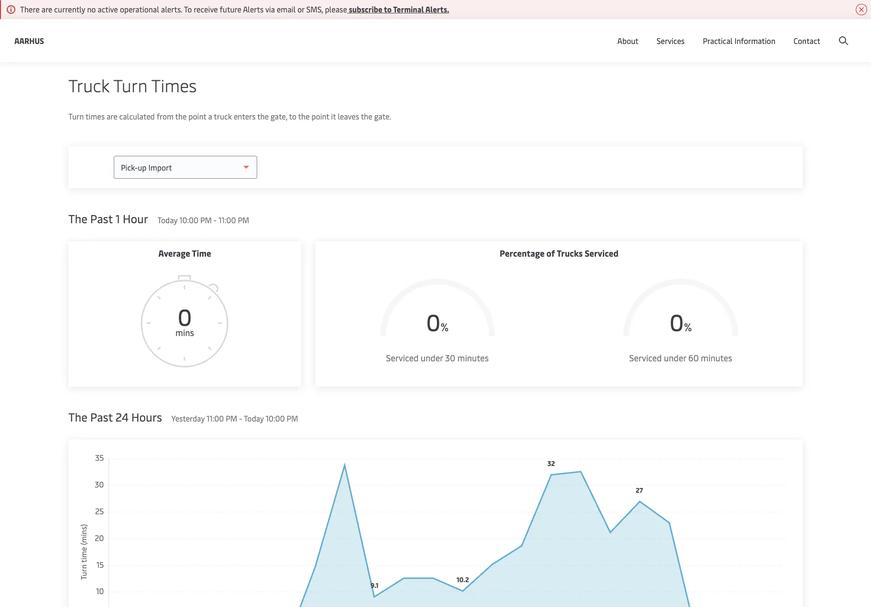 Task type: vqa. For each thing, say whether or not it's contained in the screenshot.
0 related to Serviced under 30 minutes
yes



Task type: locate. For each thing, give the bounding box(es) containing it.
1 horizontal spatial point
[[312, 111, 329, 121]]

- for the past 24 hours
[[239, 413, 242, 424]]

minutes
[[458, 352, 489, 364], [701, 352, 732, 364]]

2 0 % from the left
[[670, 306, 692, 337]]

0 % up serviced under 30 minutes
[[426, 306, 449, 337]]

1 horizontal spatial today
[[244, 413, 264, 424]]

past left the 1
[[90, 211, 113, 226]]

1 horizontal spatial to
[[384, 4, 392, 14]]

under
[[421, 352, 443, 364], [664, 352, 686, 364]]

truck turn times
[[68, 73, 197, 97]]

point left it
[[312, 111, 329, 121]]

aarhus link
[[14, 35, 44, 47]]

the past 24 hours
[[68, 409, 162, 425]]

1 horizontal spatial under
[[664, 352, 686, 364]]

0 vertical spatial 10:00
[[179, 215, 198, 225]]

pm
[[200, 215, 212, 225], [238, 215, 249, 225], [226, 413, 237, 424], [287, 413, 298, 424]]

0 vertical spatial -
[[214, 215, 217, 225]]

%
[[441, 319, 449, 334], [684, 319, 692, 334]]

% up 60
[[684, 319, 692, 334]]

close alert image
[[856, 4, 868, 15]]

yesterday
[[171, 413, 205, 424]]

0 vertical spatial to
[[384, 4, 392, 14]]

enters
[[234, 111, 256, 121]]

practical information
[[703, 35, 776, 46]]

turn left the times
[[68, 111, 84, 121]]

from
[[157, 111, 174, 121]]

under left 60
[[664, 352, 686, 364]]

are right the times
[[107, 111, 117, 121]]

turn up calculated
[[113, 73, 147, 97]]

0 %
[[426, 306, 449, 337], [670, 306, 692, 337]]

0 horizontal spatial to
[[289, 111, 297, 121]]

1 vertical spatial the
[[68, 409, 87, 425]]

serviced for serviced under 30 minutes
[[386, 352, 419, 364]]

minutes right 30
[[458, 352, 489, 364]]

2 horizontal spatial 0
[[670, 306, 684, 337]]

0 % for 60
[[670, 306, 692, 337]]

2 minutes from the left
[[701, 352, 732, 364]]

2 the from the left
[[257, 111, 269, 121]]

the
[[175, 111, 187, 121], [257, 111, 269, 121], [298, 111, 310, 121], [361, 111, 372, 121]]

% for 30
[[441, 319, 449, 334]]

the left the 1
[[68, 211, 87, 226]]

subscribe to terminal alerts. link
[[347, 4, 449, 14]]

0 horizontal spatial serviced
[[386, 352, 419, 364]]

there
[[20, 4, 40, 14]]

contact
[[794, 35, 821, 46]]

0 vertical spatial today
[[158, 215, 178, 225]]

the left gate.
[[361, 111, 372, 121]]

0 horizontal spatial 0
[[178, 301, 192, 332]]

turn
[[113, 73, 147, 97], [68, 111, 84, 121]]

1 horizontal spatial serviced
[[585, 247, 619, 259]]

0 vertical spatial are
[[41, 4, 52, 14]]

1 horizontal spatial are
[[107, 111, 117, 121]]

1 vertical spatial are
[[107, 111, 117, 121]]

status
[[132, 19, 211, 56]]

the for the past 24 hours
[[68, 409, 87, 425]]

the left 24
[[68, 409, 87, 425]]

1 horizontal spatial 0 %
[[670, 306, 692, 337]]

mins
[[176, 327, 194, 339]]

0 horizontal spatial 10:00
[[179, 215, 198, 225]]

to
[[184, 4, 192, 14]]

serviced under 60 minutes
[[630, 352, 732, 364]]

1 past from the top
[[90, 211, 113, 226]]

0 horizontal spatial -
[[214, 215, 217, 225]]

subscribe
[[349, 4, 382, 14]]

1 vertical spatial turn
[[68, 111, 84, 121]]

there are currently no active operational alerts. to receive future alerts via email or sms, please subscribe to terminal alerts.
[[20, 4, 449, 14]]

average
[[158, 247, 190, 259]]

1 vertical spatial 11:00
[[207, 413, 224, 424]]

contact button
[[794, 19, 821, 62]]

minutes for serviced under 30 minutes
[[458, 352, 489, 364]]

0 vertical spatial the
[[68, 211, 87, 226]]

the for the past 1 hour
[[68, 211, 87, 226]]

-
[[214, 215, 217, 225], [239, 413, 242, 424]]

0 horizontal spatial %
[[441, 319, 449, 334]]

to left 'terminal'
[[384, 4, 392, 14]]

0 vertical spatial turn
[[113, 73, 147, 97]]

hour
[[123, 211, 148, 226]]

global
[[687, 28, 709, 38]]

past left 24
[[90, 409, 113, 425]]

1 vertical spatial 10:00
[[266, 413, 285, 424]]

0 horizontal spatial minutes
[[458, 352, 489, 364]]

it
[[331, 111, 336, 121]]

2 % from the left
[[684, 319, 692, 334]]

yesterday 11:00 pm - today 10:00 pm
[[171, 413, 298, 424]]

minutes right 60
[[701, 352, 732, 364]]

1 % from the left
[[441, 319, 449, 334]]

0 horizontal spatial turn
[[68, 111, 84, 121]]

gate,
[[271, 111, 288, 121]]

0 for serviced under 30 minutes
[[426, 306, 441, 337]]

0 % for 30
[[426, 306, 449, 337]]

gate status
[[68, 19, 211, 56]]

1 horizontal spatial %
[[684, 319, 692, 334]]

point
[[189, 111, 206, 121], [312, 111, 329, 121]]

11:00
[[219, 215, 236, 225], [207, 413, 224, 424]]

serviced under 30 minutes
[[386, 352, 489, 364]]

0 vertical spatial past
[[90, 211, 113, 226]]

the past 1 hour
[[68, 211, 148, 226]]

24
[[115, 409, 129, 425]]

1 vertical spatial past
[[90, 409, 113, 425]]

0 horizontal spatial are
[[41, 4, 52, 14]]

2 point from the left
[[312, 111, 329, 121]]

past
[[90, 211, 113, 226], [90, 409, 113, 425]]

1 horizontal spatial minutes
[[701, 352, 732, 364]]

time
[[192, 247, 211, 259]]

0 horizontal spatial under
[[421, 352, 443, 364]]

0 horizontal spatial 0 %
[[426, 306, 449, 337]]

account
[[825, 28, 853, 38]]

terminal
[[393, 4, 424, 14]]

are right there
[[41, 4, 52, 14]]

1 0 % from the left
[[426, 306, 449, 337]]

to
[[384, 4, 392, 14], [289, 111, 297, 121]]

1 horizontal spatial 0
[[426, 306, 441, 337]]

4 the from the left
[[361, 111, 372, 121]]

services button
[[657, 19, 685, 62]]

1 minutes from the left
[[458, 352, 489, 364]]

1 horizontal spatial -
[[239, 413, 242, 424]]

2 horizontal spatial serviced
[[630, 352, 662, 364]]

1 under from the left
[[421, 352, 443, 364]]

to right gate,
[[289, 111, 297, 121]]

are
[[41, 4, 52, 14], [107, 111, 117, 121]]

under left 30
[[421, 352, 443, 364]]

1 vertical spatial -
[[239, 413, 242, 424]]

today
[[158, 215, 178, 225], [244, 413, 264, 424]]

2 under from the left
[[664, 352, 686, 364]]

information
[[735, 35, 776, 46]]

serviced
[[585, 247, 619, 259], [386, 352, 419, 364], [630, 352, 662, 364]]

login / create account link
[[758, 19, 853, 47]]

2 the from the top
[[68, 409, 87, 425]]

30
[[445, 352, 455, 364]]

2 past from the top
[[90, 409, 113, 425]]

0 horizontal spatial point
[[189, 111, 206, 121]]

under for 30
[[421, 352, 443, 364]]

% up 30
[[441, 319, 449, 334]]

point left the a
[[189, 111, 206, 121]]

switch
[[602, 28, 625, 38]]

the left gate,
[[257, 111, 269, 121]]

10:00
[[179, 215, 198, 225], [266, 413, 285, 424]]

the right gate,
[[298, 111, 310, 121]]

switch location button
[[587, 28, 656, 38]]

1
[[115, 211, 120, 226]]

the
[[68, 211, 87, 226], [68, 409, 87, 425]]

active
[[98, 4, 118, 14]]

0 % up serviced under 60 minutes
[[670, 306, 692, 337]]

0 horizontal spatial today
[[158, 215, 178, 225]]

minutes for serviced under 60 minutes
[[701, 352, 732, 364]]

1 the from the top
[[68, 211, 87, 226]]

percentage
[[500, 247, 545, 259]]

the right from
[[175, 111, 187, 121]]



Task type: describe. For each thing, give the bounding box(es) containing it.
please
[[325, 4, 347, 14]]

truck
[[214, 111, 232, 121]]

3 the from the left
[[298, 111, 310, 121]]

turn times are calculated from the point a truck enters the gate, to the point it leaves the gate.
[[68, 111, 391, 121]]

truck
[[68, 73, 109, 97]]

practical information button
[[703, 19, 776, 62]]

1 horizontal spatial turn
[[113, 73, 147, 97]]

alerts.
[[161, 4, 182, 14]]

alerts
[[243, 4, 264, 14]]

1 horizontal spatial 10:00
[[266, 413, 285, 424]]

/
[[796, 28, 799, 38]]

services
[[657, 35, 685, 46]]

future
[[220, 4, 241, 14]]

menu
[[711, 28, 730, 38]]

create
[[801, 28, 823, 38]]

email
[[277, 4, 296, 14]]

1 the from the left
[[175, 111, 187, 121]]

60
[[689, 352, 699, 364]]

average time
[[158, 247, 211, 259]]

leaves
[[338, 111, 359, 121]]

0 for serviced under 60 minutes
[[670, 306, 684, 337]]

times
[[86, 111, 105, 121]]

trucks
[[557, 247, 583, 259]]

times
[[151, 73, 197, 97]]

aarhus
[[14, 35, 44, 46]]

percentage of trucks serviced
[[500, 247, 619, 259]]

- for the past 1 hour
[[214, 215, 217, 225]]

gate.
[[374, 111, 391, 121]]

about
[[618, 35, 639, 46]]

global menu button
[[666, 19, 740, 48]]

or
[[298, 4, 305, 14]]

of
[[547, 247, 555, 259]]

gate
[[68, 19, 125, 56]]

location
[[627, 28, 656, 38]]

under for 60
[[664, 352, 686, 364]]

login / create account
[[776, 28, 853, 38]]

no
[[87, 4, 96, 14]]

1 point from the left
[[189, 111, 206, 121]]

receive
[[194, 4, 218, 14]]

practical
[[703, 35, 733, 46]]

login
[[776, 28, 795, 38]]

1 vertical spatial to
[[289, 111, 297, 121]]

a
[[208, 111, 212, 121]]

currently
[[54, 4, 85, 14]]

switch location
[[602, 28, 656, 38]]

today 10:00 pm - 11:00 pm
[[158, 215, 249, 225]]

1 vertical spatial today
[[244, 413, 264, 424]]

alerts.
[[426, 4, 449, 14]]

calculated
[[119, 111, 155, 121]]

serviced for serviced under 60 minutes
[[630, 352, 662, 364]]

hours
[[131, 409, 162, 425]]

% for 60
[[684, 319, 692, 334]]

past for 1
[[90, 211, 113, 226]]

via
[[265, 4, 275, 14]]

about button
[[618, 19, 639, 62]]

0 vertical spatial 11:00
[[219, 215, 236, 225]]

sms,
[[306, 4, 323, 14]]

past for 24
[[90, 409, 113, 425]]

global menu
[[687, 28, 730, 38]]

operational
[[120, 4, 159, 14]]



